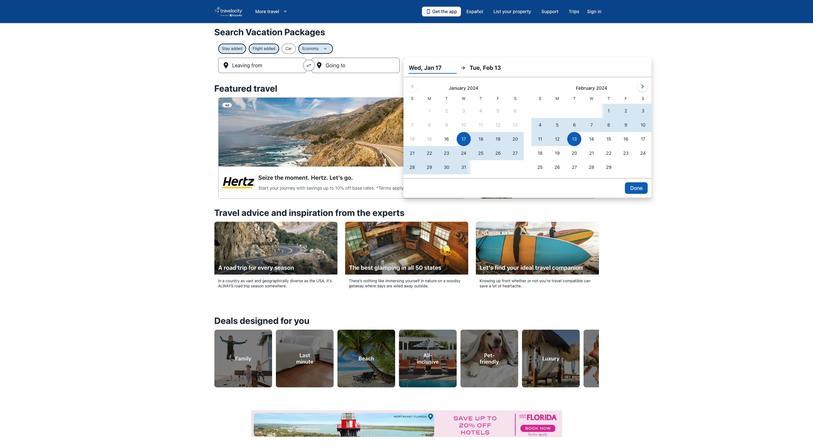 Task type: locate. For each thing, give the bounding box(es) containing it.
main content
[[0, 23, 813, 437]]

download the app button image
[[426, 9, 431, 14]]

previous month image
[[409, 83, 416, 90]]

previous image
[[210, 353, 218, 360]]



Task type: describe. For each thing, give the bounding box(es) containing it.
next image
[[595, 353, 603, 360]]

swap origin and destination values image
[[306, 62, 312, 68]]

featured travel region
[[210, 79, 603, 204]]

next month image
[[639, 83, 647, 90]]

travelocity logo image
[[214, 6, 242, 17]]

travel advice and inspiration from the experts region
[[210, 204, 603, 300]]



Task type: vqa. For each thing, say whether or not it's contained in the screenshot.
Previous month image
yes



